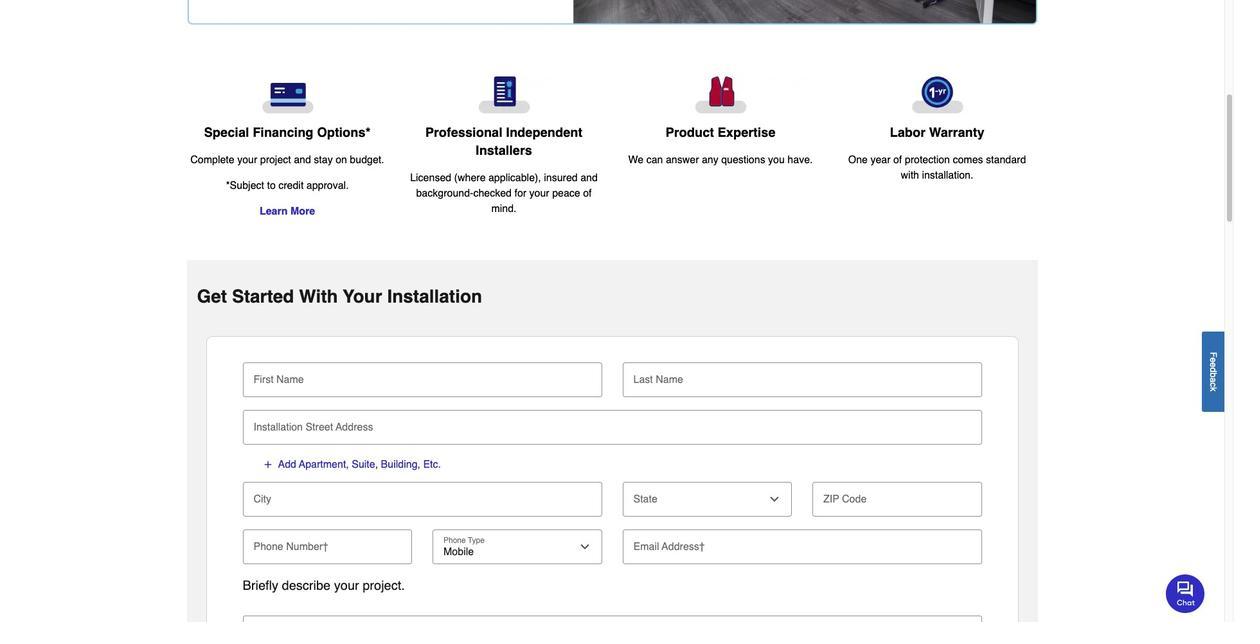 Task type: describe. For each thing, give the bounding box(es) containing it.
special
[[204, 126, 249, 140]]

answer
[[666, 155, 699, 166]]

building,
[[381, 459, 421, 471]]

d
[[1209, 368, 1220, 373]]

2 e from the top
[[1209, 363, 1220, 368]]

project
[[260, 155, 291, 166]]

apartment,
[[299, 459, 349, 471]]

add
[[278, 459, 297, 471]]

describe
[[282, 579, 331, 594]]

zip
[[824, 494, 840, 506]]

checked
[[474, 188, 512, 200]]

c
[[1209, 383, 1220, 387]]

expertise
[[718, 126, 776, 140]]

get
[[197, 286, 227, 307]]

f
[[1209, 352, 1220, 358]]

approval.
[[307, 180, 349, 192]]

number†
[[286, 542, 329, 553]]

with
[[901, 170, 920, 182]]

first name
[[254, 375, 304, 386]]

have.
[[788, 155, 813, 166]]

options*
[[317, 126, 371, 140]]

year
[[871, 155, 891, 166]]

etc.
[[424, 459, 441, 471]]

licensed
[[410, 173, 452, 184]]

a dark blue credit card icon. image
[[189, 77, 386, 114]]

of inside one year of protection comes standard with installation.
[[894, 155, 903, 166]]

last
[[634, 375, 653, 386]]

more
[[291, 206, 315, 218]]

0 vertical spatial your
[[237, 155, 257, 166]]

name for last name
[[656, 375, 684, 386]]

professional
[[426, 126, 503, 140]]

for
[[515, 188, 527, 200]]

learn more link
[[260, 206, 315, 218]]

complete your project and stay on budget.
[[191, 155, 384, 166]]

we
[[629, 155, 644, 166]]

learn
[[260, 206, 288, 218]]

warranty
[[930, 126, 985, 140]]

First Name text field
[[248, 363, 597, 391]]

briefly
[[243, 579, 279, 594]]

background-
[[416, 188, 474, 200]]

financing
[[253, 126, 314, 140]]

learn more
[[260, 206, 315, 218]]

1 horizontal spatial your
[[334, 579, 359, 594]]

0 horizontal spatial installation
[[254, 422, 303, 434]]

email address†
[[634, 542, 705, 553]]

protection
[[905, 155, 951, 166]]

code
[[843, 494, 867, 506]]

independent
[[506, 126, 583, 140]]

1 horizontal spatial installation
[[387, 286, 483, 307]]

k
[[1209, 387, 1220, 392]]

stay
[[314, 155, 333, 166]]

ZIP Code text field
[[818, 483, 977, 511]]

insured
[[544, 173, 578, 184]]

a dark blue background check icon. image
[[406, 77, 602, 114]]

plus image
[[263, 460, 273, 470]]

to
[[267, 180, 276, 192]]

zip code
[[824, 494, 867, 506]]

f e e d b a c k
[[1209, 352, 1220, 392]]

get started with your installation
[[197, 286, 483, 307]]

started
[[232, 286, 294, 307]]

*subject
[[226, 180, 264, 192]]

last name
[[634, 375, 684, 386]]

suite,
[[352, 459, 378, 471]]

installation street address
[[254, 422, 373, 434]]

you
[[769, 155, 785, 166]]



Task type: vqa. For each thing, say whether or not it's contained in the screenshot.
background- in the left top of the page
yes



Task type: locate. For each thing, give the bounding box(es) containing it.
and inside licensed (where applicable), insured and background-checked for your peace of mind.
[[581, 173, 598, 184]]

labor warranty
[[891, 126, 985, 140]]

project.
[[363, 579, 405, 594]]

a lowe's red vest icon. image
[[623, 77, 819, 114]]

name for first name
[[277, 375, 304, 386]]

your
[[237, 155, 257, 166], [530, 188, 550, 200], [334, 579, 359, 594]]

0 horizontal spatial of
[[584, 188, 592, 200]]

your left project.
[[334, 579, 359, 594]]

phone number†
[[254, 542, 329, 553]]

a blue 1-year labor warranty icon. image
[[840, 77, 1036, 114]]

special financing options*
[[204, 126, 371, 140]]

mind.
[[492, 203, 517, 215]]

credit
[[279, 180, 304, 192]]

chat invite button image
[[1167, 574, 1206, 613]]

one
[[849, 155, 868, 166]]

1 horizontal spatial name
[[656, 375, 684, 386]]

*subject to credit approval.
[[226, 180, 349, 192]]

count on us to install your garbage disposal. image
[[187, 0, 1038, 25]]

street
[[306, 422, 333, 434]]

Email Address† text field
[[628, 530, 977, 559]]

professional independent installers
[[426, 126, 583, 158]]

add apartment, suite, building, etc. button
[[262, 458, 442, 472]]

1 vertical spatial your
[[530, 188, 550, 200]]

1 horizontal spatial of
[[894, 155, 903, 166]]

one year of protection comes standard with installation.
[[849, 155, 1027, 182]]

questions
[[722, 155, 766, 166]]

Phone Number† text field
[[248, 530, 407, 559]]

any
[[702, 155, 719, 166]]

phone
[[254, 542, 284, 553]]

Installation Street Address text field
[[248, 411, 977, 439]]

name right first
[[277, 375, 304, 386]]

email
[[634, 542, 660, 553]]

address†
[[662, 542, 705, 553]]

e up 'b'
[[1209, 363, 1220, 368]]

1 name from the left
[[277, 375, 304, 386]]

your right 'for'
[[530, 188, 550, 200]]

and left stay
[[294, 155, 311, 166]]

we can answer any questions you have.
[[629, 155, 813, 166]]

briefly describe your project.
[[243, 579, 405, 594]]

and right 'insured'
[[581, 173, 598, 184]]

standard
[[987, 155, 1027, 166]]

name right last
[[656, 375, 684, 386]]

installation.
[[923, 170, 974, 182]]

product
[[666, 126, 715, 140]]

applicable),
[[489, 173, 541, 184]]

complete
[[191, 155, 235, 166]]

0 vertical spatial installation
[[387, 286, 483, 307]]

0 horizontal spatial your
[[237, 155, 257, 166]]

0 horizontal spatial name
[[277, 375, 304, 386]]

installers
[[476, 144, 533, 158]]

your
[[343, 286, 382, 307]]

product expertise
[[666, 126, 776, 140]]

of
[[894, 155, 903, 166], [584, 188, 592, 200]]

Last Name text field
[[628, 363, 977, 391]]

your up *subject
[[237, 155, 257, 166]]

0 vertical spatial and
[[294, 155, 311, 166]]

of right year
[[894, 155, 903, 166]]

2 horizontal spatial your
[[530, 188, 550, 200]]

(where
[[455, 173, 486, 184]]

0 horizontal spatial and
[[294, 155, 311, 166]]

city
[[254, 494, 271, 506]]

licensed (where applicable), insured and background-checked for your peace of mind.
[[410, 173, 598, 215]]

1 vertical spatial of
[[584, 188, 592, 200]]

peace
[[553, 188, 581, 200]]

on
[[336, 155, 347, 166]]

1 vertical spatial installation
[[254, 422, 303, 434]]

add apartment, suite, building, etc.
[[278, 459, 441, 471]]

of inside licensed (where applicable), insured and background-checked for your peace of mind.
[[584, 188, 592, 200]]

f e e d b a c k button
[[1203, 332, 1225, 412]]

e up d
[[1209, 358, 1220, 363]]

installation
[[387, 286, 483, 307], [254, 422, 303, 434]]

budget.
[[350, 155, 384, 166]]

address
[[336, 422, 373, 434]]

and
[[294, 155, 311, 166], [581, 173, 598, 184]]

1 horizontal spatial and
[[581, 173, 598, 184]]

labor
[[891, 126, 926, 140]]

with
[[299, 286, 338, 307]]

2 name from the left
[[656, 375, 684, 386]]

1 e from the top
[[1209, 358, 1220, 363]]

name
[[277, 375, 304, 386], [656, 375, 684, 386]]

comes
[[954, 155, 984, 166]]

2 vertical spatial your
[[334, 579, 359, 594]]

e
[[1209, 358, 1220, 363], [1209, 363, 1220, 368]]

b
[[1209, 373, 1220, 378]]

of right peace
[[584, 188, 592, 200]]

1 vertical spatial and
[[581, 173, 598, 184]]

a
[[1209, 378, 1220, 383]]

your inside licensed (where applicable), insured and background-checked for your peace of mind.
[[530, 188, 550, 200]]

can
[[647, 155, 663, 166]]

first
[[254, 375, 274, 386]]

City text field
[[248, 483, 597, 511]]

0 vertical spatial of
[[894, 155, 903, 166]]



